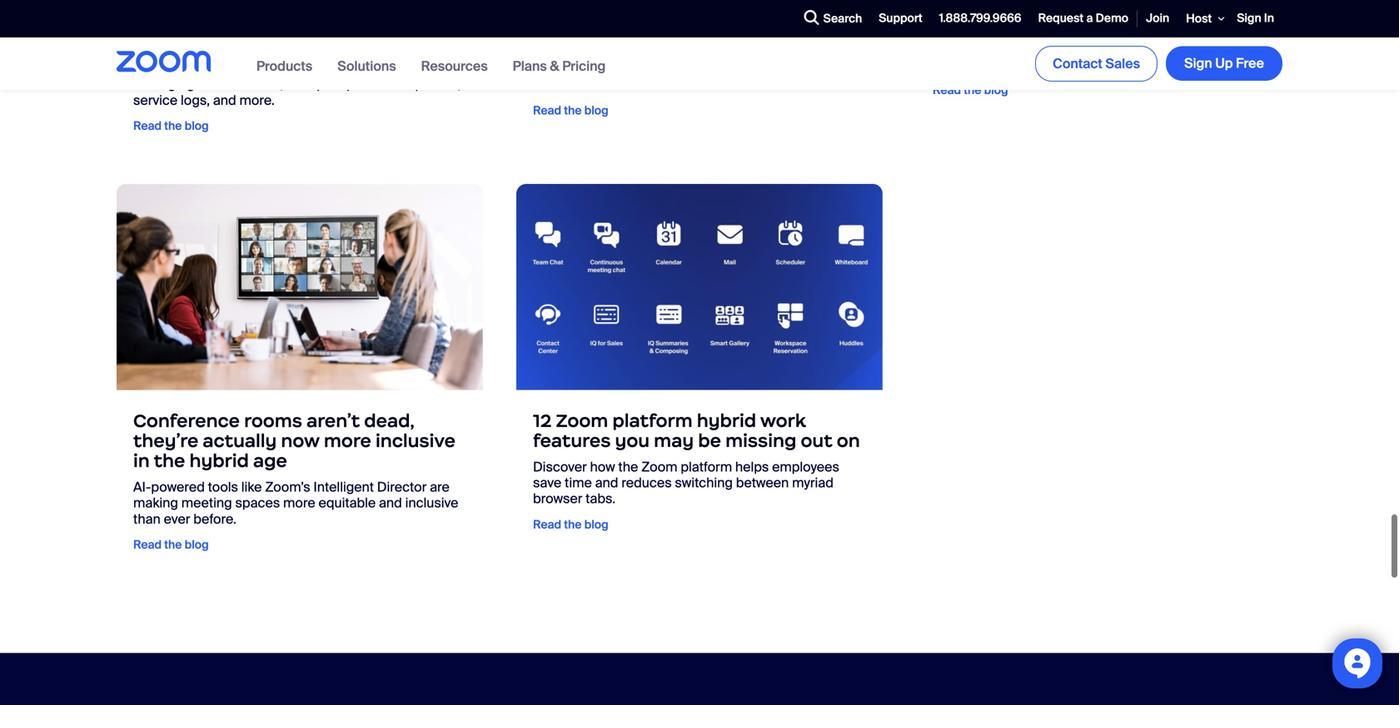 Task type: vqa. For each thing, say whether or not it's contained in the screenshot.
One
no



Task type: locate. For each thing, give the bounding box(es) containing it.
1 vertical spatial zoom
[[556, 410, 608, 432]]

zoom
[[198, 43, 234, 61], [556, 410, 608, 432], [641, 458, 678, 476]]

hybrid up like
[[189, 450, 249, 473]]

may
[[654, 430, 694, 452]]

existing
[[750, 60, 798, 77]]

1 horizontal spatial hybrid
[[697, 410, 756, 432]]

hybrid up helps
[[697, 410, 756, 432]]

discover inside 12 zoom platform hybrid work features you may be missing out on discover how the zoom platform helps employees save time and reduces switching between myriad browser tabs.
[[533, 458, 587, 476]]

tools left the updates,
[[376, 59, 406, 77]]

out inside 12 zoom platform hybrid work features you may be missing out on discover how the zoom platform helps employees save time and reduces switching between myriad browser tabs.
[[801, 430, 833, 452]]

hybrid inside 12 zoom platform hybrid work features you may be missing out on discover how the zoom platform helps employees save time and reduces switching between myriad browser tabs.
[[697, 410, 756, 432]]

blog for and
[[185, 118, 209, 134]]

for down effortless.
[[388, 75, 404, 93]]

1 horizontal spatial how
[[590, 458, 615, 476]]

multiple
[[286, 75, 336, 93]]

blog down the logs,
[[185, 118, 209, 134]]

rooms up the age
[[244, 410, 302, 433]]

read the blog link
[[933, 81, 1008, 98], [533, 101, 609, 119], [133, 117, 209, 134], [533, 515, 609, 533], [133, 536, 209, 553]]

tools inside read how we've introduced hybrid work across our offices and the tools and policies that help us create a collaborative, productive environment.
[[1027, 39, 1057, 57]]

0 vertical spatial work
[[1145, 23, 1173, 41]]

12 zoom platform hybrid work features you may be missing out on image
[[516, 184, 883, 390]]

demo
[[1096, 11, 1129, 26]]

1 vertical spatial rooms
[[244, 410, 302, 433]]

0 vertical spatial tools
[[1027, 39, 1057, 57]]

read the blog
[[933, 82, 1008, 98], [533, 103, 609, 118], [133, 118, 209, 134], [533, 517, 609, 533], [133, 538, 209, 553]]

1 vertical spatial hybrid
[[697, 410, 756, 432]]

you inside 12 zoom platform hybrid work features you may be missing out on discover how the zoom platform helps employees save time and reduces switching between myriad browser tabs.
[[615, 430, 650, 452]]

dead,
[[364, 410, 415, 433]]

1 vertical spatial tools
[[376, 59, 406, 77]]

missing
[[725, 430, 797, 452]]

0 horizontal spatial for
[[388, 75, 404, 93]]

learn
[[533, 44, 568, 61]]

read for discover how the zoom platform helps employees save time and reduces switching between myriad browser tabs.
[[533, 517, 561, 533]]

managing zoom rooms is practically effortless. discover how and learn more about the tools for managing rooms in bulk, multiple options for updates, service logs, and more.
[[133, 43, 461, 109]]

zoom's
[[265, 479, 310, 496]]

1 vertical spatial work
[[760, 410, 806, 432]]

read for ai-powered tools like zoom's intelligent director are making meeting spaces more equitable and inclusive than ever before.
[[133, 538, 162, 553]]

1 vertical spatial sign
[[1184, 55, 1212, 72]]

for right "solutions" button
[[409, 59, 426, 77]]

and
[[978, 39, 1001, 57], [1060, 39, 1084, 57], [219, 59, 242, 77], [213, 91, 236, 109], [595, 474, 618, 492], [379, 495, 402, 512]]

sign for sign up free
[[1184, 55, 1212, 72]]

0 vertical spatial zoom
[[198, 43, 234, 61]]

zoom left rooms
[[198, 43, 234, 61]]

0 vertical spatial rooms
[[198, 75, 237, 93]]

read down service on the left top
[[133, 118, 162, 134]]

out left of
[[682, 60, 702, 77]]

read down browser on the bottom
[[533, 517, 561, 533]]

how up tabs.
[[590, 458, 615, 476]]

platform left be
[[612, 410, 693, 432]]

&
[[550, 57, 559, 75]]

rooms
[[198, 75, 237, 93], [244, 410, 302, 433]]

hybrid up sales
[[1104, 23, 1141, 41]]

read down than
[[133, 538, 162, 553]]

in inside managing zoom rooms is practically effortless. discover how and learn more about the tools for managing rooms in bulk, multiple options for updates, service logs, and more.
[[240, 75, 251, 93]]

and inside 12 zoom platform hybrid work features you may be missing out on discover how the zoom platform helps employees save time and reduces switching between myriad browser tabs.
[[595, 474, 618, 492]]

solutions button
[[337, 57, 396, 75]]

read the blog down investments.
[[533, 103, 609, 118]]

discover down features
[[533, 458, 587, 476]]

search image
[[804, 10, 819, 25], [804, 10, 819, 25]]

browser
[[533, 490, 583, 508]]

collaborative,
[[933, 55, 1015, 73]]

0 horizontal spatial zoom
[[198, 43, 234, 61]]

0 vertical spatial platform
[[612, 410, 693, 432]]

read the blog down browser on the bottom
[[533, 517, 609, 533]]

work
[[1145, 23, 1173, 41], [760, 410, 806, 432]]

how inside read how we've introduced hybrid work across our offices and the tools and policies that help us create a collaborative, productive environment.
[[968, 23, 993, 41]]

equitable
[[319, 495, 376, 512]]

are
[[430, 479, 450, 496]]

you
[[551, 60, 573, 77], [615, 430, 650, 452]]

between
[[736, 474, 789, 492]]

policies
[[1087, 39, 1134, 57]]

0 horizontal spatial in
[[133, 450, 150, 473]]

1 horizontal spatial our
[[1221, 23, 1241, 41]]

making
[[133, 495, 178, 512]]

blog down investments.
[[584, 103, 609, 118]]

zoom inside managing zoom rooms is practically effortless. discover how and learn more about the tools for managing rooms in bulk, multiple options for updates, service logs, and more.
[[198, 43, 234, 61]]

how inside managing zoom rooms is practically effortless. discover how and learn more about the tools for managing rooms in bulk, multiple options for updates, service logs, and more.
[[190, 59, 215, 77]]

hybrid
[[1104, 23, 1141, 41], [697, 410, 756, 432], [189, 450, 249, 473]]

blog down tabs.
[[584, 517, 609, 533]]

read the blog down ever
[[133, 538, 209, 553]]

in up ai-
[[133, 450, 150, 473]]

2 horizontal spatial hybrid
[[1104, 23, 1141, 41]]

0 horizontal spatial out
[[682, 60, 702, 77]]

the inside managing zoom rooms is practically effortless. discover how and learn more about the tools for managing rooms in bulk, multiple options for updates, service logs, and more.
[[353, 59, 373, 77]]

director
[[377, 479, 427, 496]]

read the blog for read how we've introduced hybrid work across our offices and the tools and policies that help us create a collaborative, productive environment.
[[933, 82, 1008, 98]]

read down collaborative,
[[933, 82, 961, 98]]

zoom down may
[[641, 458, 678, 476]]

0 horizontal spatial rooms
[[198, 75, 237, 93]]

is
[[284, 43, 294, 61]]

sign left in
[[1237, 11, 1262, 26]]

1 horizontal spatial discover
[[533, 458, 587, 476]]

0 horizontal spatial a
[[1087, 11, 1093, 26]]

our
[[1221, 23, 1241, 41], [645, 44, 665, 61]]

0 horizontal spatial discover
[[133, 59, 187, 77]]

a
[[1087, 11, 1093, 26], [1254, 39, 1262, 57]]

1 vertical spatial out
[[801, 430, 833, 452]]

rooms left more. at the top of page
[[198, 75, 237, 93]]

0 horizontal spatial work
[[760, 410, 806, 432]]

1 horizontal spatial sign
[[1237, 11, 1262, 26]]

zoom for 12
[[556, 410, 608, 432]]

how
[[968, 23, 993, 41], [190, 59, 215, 77], [590, 458, 615, 476]]

tools left like
[[208, 479, 238, 496]]

read down investments.
[[533, 103, 561, 118]]

blog down collaborative,
[[984, 82, 1008, 98]]

read the blog link down service on the left top
[[133, 117, 209, 134]]

work up employees
[[760, 410, 806, 432]]

out
[[682, 60, 702, 77], [801, 430, 833, 452]]

solution,
[[800, 44, 852, 61]]

hybrid inside read how we've introduced hybrid work across our offices and the tools and policies that help us create a collaborative, productive environment.
[[1104, 23, 1141, 41]]

the inside 12 zoom platform hybrid work features you may be missing out on discover how the zoom platform helps employees save time and reduces switching between myriad browser tabs.
[[618, 458, 638, 476]]

sign up free link
[[1166, 46, 1283, 81]]

read
[[933, 23, 965, 41], [933, 82, 961, 98], [533, 103, 561, 118], [133, 118, 162, 134], [533, 517, 561, 533], [133, 538, 162, 553]]

about inside managing zoom rooms is practically effortless. discover how and learn more about the tools for managing rooms in bulk, multiple options for updates, service logs, and more.
[[314, 59, 349, 77]]

1 horizontal spatial you
[[615, 430, 650, 452]]

time
[[565, 474, 592, 492]]

sign
[[1237, 11, 1262, 26], [1184, 55, 1212, 72]]

platform down be
[[681, 458, 732, 476]]

0 horizontal spatial hybrid
[[189, 450, 249, 473]]

of
[[705, 60, 717, 77]]

rooms inside managing zoom rooms is practically effortless. discover how and learn more about the tools for managing rooms in bulk, multiple options for updates, service logs, and more.
[[198, 75, 237, 93]]

the
[[1004, 39, 1024, 57], [353, 59, 373, 77], [625, 60, 645, 77], [964, 82, 981, 98], [564, 103, 582, 118], [164, 118, 182, 134], [154, 450, 185, 473], [618, 458, 638, 476], [564, 517, 582, 533], [164, 538, 182, 553]]

0 horizontal spatial sign
[[1184, 55, 1212, 72]]

12
[[533, 410, 552, 432]]

2 horizontal spatial tools
[[1027, 39, 1057, 57]]

1 vertical spatial in
[[133, 450, 150, 473]]

0 vertical spatial in
[[240, 75, 251, 93]]

read the blog down collaborative,
[[933, 82, 1008, 98]]

read the blog link down collaborative,
[[933, 81, 1008, 98]]

our inside read how we've introduced hybrid work across our offices and the tools and policies that help us create a collaborative, productive environment.
[[1221, 23, 1241, 41]]

free
[[1236, 55, 1264, 72]]

about
[[607, 44, 642, 61], [314, 59, 349, 77]]

so
[[533, 60, 548, 77]]

1 horizontal spatial out
[[801, 430, 833, 452]]

discover up service on the left top
[[133, 59, 187, 77]]

most
[[648, 60, 679, 77]]

0 vertical spatial you
[[551, 60, 573, 77]]

2 vertical spatial tools
[[208, 479, 238, 496]]

1 horizontal spatial about
[[607, 44, 642, 61]]

1 horizontal spatial a
[[1254, 39, 1262, 57]]

now
[[281, 430, 320, 453]]

how up collaborative,
[[968, 23, 993, 41]]

in left bulk, at the top left
[[240, 75, 251, 93]]

1 vertical spatial our
[[645, 44, 665, 61]]

read how we've introduced hybrid work across our offices and the tools and policies that help us create a collaborative, productive environment.
[[933, 23, 1262, 73]]

out inside learn more about our latest interoperability solution, so you can get the most out of your existing room investments.
[[682, 60, 702, 77]]

contact
[[1053, 55, 1103, 72]]

can
[[576, 60, 598, 77]]

0 vertical spatial out
[[682, 60, 702, 77]]

tools
[[1027, 39, 1057, 57], [376, 59, 406, 77], [208, 479, 238, 496]]

helps
[[735, 458, 769, 476]]

0 horizontal spatial about
[[314, 59, 349, 77]]

1 vertical spatial how
[[190, 59, 215, 77]]

0 horizontal spatial how
[[190, 59, 215, 77]]

1 horizontal spatial in
[[240, 75, 251, 93]]

read the blog for managing zoom rooms is practically effortless. discover how and learn more about the tools for managing rooms in bulk, multiple options for updates, service logs, and more.
[[133, 118, 209, 134]]

work inside read how we've introduced hybrid work across our offices and the tools and policies that help us create a collaborative, productive environment.
[[1145, 23, 1173, 41]]

1 horizontal spatial zoom
[[556, 410, 608, 432]]

0 vertical spatial how
[[968, 23, 993, 41]]

employees
[[772, 458, 839, 476]]

0 horizontal spatial tools
[[208, 479, 238, 496]]

read the blog down service on the left top
[[133, 118, 209, 134]]

more.
[[239, 91, 275, 109]]

our up sign up free
[[1221, 23, 1241, 41]]

tools down "request"
[[1027, 39, 1057, 57]]

0 horizontal spatial you
[[551, 60, 573, 77]]

a left demo
[[1087, 11, 1093, 26]]

read the blog link down investments.
[[533, 101, 609, 119]]

reduces
[[622, 474, 672, 492]]

1 vertical spatial discover
[[533, 458, 587, 476]]

sign for sign in
[[1237, 11, 1262, 26]]

learn more about our latest interoperability solution, so you can get the most out of your existing room investments.
[[533, 44, 852, 93]]

2 horizontal spatial how
[[968, 23, 993, 41]]

1 horizontal spatial tools
[[376, 59, 406, 77]]

read the blog link for learn more about our latest interoperability solution, so you can get the most out of your existing room investments.
[[533, 101, 609, 119]]

2 vertical spatial how
[[590, 458, 615, 476]]

zoom right 12
[[556, 410, 608, 432]]

a right 'create'
[[1254, 39, 1262, 57]]

read for read how we've introduced hybrid work across our offices and the tools and policies that help us create a collaborative, productive environment.
[[933, 82, 961, 98]]

how up the logs,
[[190, 59, 215, 77]]

read up collaborative,
[[933, 23, 965, 41]]

0 vertical spatial sign
[[1237, 11, 1262, 26]]

spaces
[[235, 495, 280, 512]]

powered
[[151, 479, 205, 496]]

2 vertical spatial zoom
[[641, 458, 678, 476]]

productive
[[1018, 55, 1083, 73]]

request a demo link
[[1030, 1, 1137, 37]]

interoperability
[[706, 44, 797, 61]]

1 horizontal spatial work
[[1145, 23, 1173, 41]]

1 vertical spatial you
[[615, 430, 650, 452]]

more
[[571, 44, 603, 61], [279, 59, 311, 77], [324, 430, 371, 453], [283, 495, 315, 512]]

discover
[[133, 59, 187, 77], [533, 458, 587, 476]]

0 vertical spatial our
[[1221, 23, 1241, 41]]

2 vertical spatial hybrid
[[189, 450, 249, 473]]

1 vertical spatial a
[[1254, 39, 1262, 57]]

your
[[720, 60, 746, 77]]

our left the latest
[[645, 44, 665, 61]]

1 horizontal spatial rooms
[[244, 410, 302, 433]]

out up employees
[[801, 430, 833, 452]]

0 vertical spatial inclusive
[[376, 430, 456, 453]]

resources button
[[421, 57, 488, 75]]

conference rooms aren't dead, they're actually now more inclusive in the hybrid age ai-powered tools like zoom's intelligent director are making meeting spaces more equitable and inclusive than ever before.
[[133, 410, 458, 528]]

0 horizontal spatial our
[[645, 44, 665, 61]]

0 vertical spatial hybrid
[[1104, 23, 1141, 41]]

0 vertical spatial discover
[[133, 59, 187, 77]]

1 horizontal spatial for
[[409, 59, 426, 77]]

read for learn more about our latest interoperability solution, so you can get the most out of your existing room investments.
[[533, 103, 561, 118]]

sign left the up
[[1184, 55, 1212, 72]]

work left across
[[1145, 23, 1173, 41]]

inclusive
[[376, 430, 456, 453], [405, 495, 458, 512]]



Task type: describe. For each thing, give the bounding box(es) containing it.
environment.
[[1086, 55, 1166, 73]]

work inside 12 zoom platform hybrid work features you may be missing out on discover how the zoom platform helps employees save time and reduces switching between myriad browser tabs.
[[760, 410, 806, 432]]

hybrid inside conference rooms aren't dead, they're actually now more inclusive in the hybrid age ai-powered tools like zoom's intelligent director are making meeting spaces more equitable and inclusive than ever before.
[[189, 450, 249, 473]]

logs,
[[181, 91, 210, 109]]

create
[[1212, 39, 1251, 57]]

discover inside managing zoom rooms is practically effortless. discover how and learn more about the tools for managing rooms in bulk, multiple options for updates, service logs, and more.
[[133, 59, 187, 77]]

about inside learn more about our latest interoperability solution, so you can get the most out of your existing room investments.
[[607, 44, 642, 61]]

the inside read how we've introduced hybrid work across our offices and the tools and policies that help us create a collaborative, productive environment.
[[1004, 39, 1024, 57]]

the inside conference rooms aren't dead, they're actually now more inclusive in the hybrid age ai-powered tools like zoom's intelligent director are making meeting spaces more equitable and inclusive than ever before.
[[154, 450, 185, 473]]

the inside learn more about our latest interoperability solution, so you can get the most out of your existing room investments.
[[625, 60, 645, 77]]

host
[[1186, 11, 1212, 26]]

features
[[533, 430, 611, 452]]

get
[[601, 60, 621, 77]]

offices
[[933, 39, 974, 57]]

read the blog link down ever
[[133, 536, 209, 553]]

updates,
[[408, 75, 461, 93]]

we've
[[996, 23, 1031, 41]]

zoom for managing
[[198, 43, 234, 61]]

rooms inside conference rooms aren't dead, they're actually now more inclusive in the hybrid age ai-powered tools like zoom's intelligent director are making meeting spaces more equitable and inclusive than ever before.
[[244, 410, 302, 433]]

investments.
[[533, 76, 611, 93]]

managing
[[133, 75, 195, 93]]

request a demo
[[1038, 11, 1129, 26]]

blog down before.
[[185, 538, 209, 553]]

intelligent
[[313, 479, 374, 496]]

ever
[[164, 511, 190, 528]]

latest
[[668, 44, 702, 61]]

read the blog link down browser on the bottom
[[533, 515, 609, 533]]

tools inside conference rooms aren't dead, they're actually now more inclusive in the hybrid age ai-powered tools like zoom's intelligent director are making meeting spaces more equitable and inclusive than ever before.
[[208, 479, 238, 496]]

support
[[879, 11, 923, 26]]

bulk,
[[254, 75, 283, 93]]

read inside read how we've introduced hybrid work across our offices and the tools and policies that help us create a collaborative, productive environment.
[[933, 23, 965, 41]]

across
[[1177, 23, 1218, 41]]

introduced
[[1034, 23, 1101, 41]]

learn
[[245, 59, 276, 77]]

managing
[[133, 43, 194, 61]]

meeting
[[181, 495, 232, 512]]

2 horizontal spatial zoom
[[641, 458, 678, 476]]

effortless.
[[363, 43, 424, 61]]

join link
[[1138, 1, 1178, 37]]

zoom logo image
[[117, 51, 211, 72]]

plans & pricing link
[[513, 57, 606, 75]]

how inside 12 zoom platform hybrid work features you may be missing out on discover how the zoom platform helps employees save time and reduces switching between myriad browser tabs.
[[590, 458, 615, 476]]

up
[[1215, 55, 1233, 72]]

more inside learn more about our latest interoperability solution, so you can get the most out of your existing room investments.
[[571, 44, 603, 61]]

host button
[[1178, 0, 1229, 37]]

a inside read how we've introduced hybrid work across our offices and the tools and policies that help us create a collaborative, productive environment.
[[1254, 39, 1262, 57]]

ai-
[[133, 479, 151, 496]]

request
[[1038, 11, 1084, 26]]

conference rooms aren't dead, they're actually now more inclusive in the hybrid age image
[[117, 184, 483, 391]]

options
[[339, 75, 385, 93]]

practically
[[297, 43, 359, 61]]

1 vertical spatial inclusive
[[405, 495, 458, 512]]

be
[[698, 430, 721, 452]]

switching
[[675, 474, 733, 492]]

on
[[837, 430, 860, 452]]

plans
[[513, 57, 547, 75]]

service
[[133, 91, 178, 109]]

search
[[823, 11, 862, 26]]

age
[[253, 450, 287, 473]]

actually
[[203, 430, 277, 453]]

before.
[[193, 511, 236, 528]]

us
[[1194, 39, 1209, 57]]

sign in link
[[1229, 1, 1283, 37]]

read the blog for learn more about our latest interoperability solution, so you can get the most out of your existing room investments.
[[533, 103, 609, 118]]

aren't
[[307, 410, 360, 433]]

tools inside managing zoom rooms is practically effortless. discover how and learn more about the tools for managing rooms in bulk, multiple options for updates, service logs, and more.
[[376, 59, 406, 77]]

read the blog link for managing zoom rooms is practically effortless. discover how and learn more about the tools for managing rooms in bulk, multiple options for updates, service logs, and more.
[[133, 117, 209, 134]]

products
[[257, 57, 312, 75]]

plans & pricing
[[513, 57, 606, 75]]

products button
[[257, 57, 312, 75]]

in inside conference rooms aren't dead, they're actually now more inclusive in the hybrid age ai-powered tools like zoom's intelligent director are making meeting spaces more equitable and inclusive than ever before.
[[133, 450, 150, 473]]

read for managing zoom rooms is practically effortless. discover how and learn more about the tools for managing rooms in bulk, multiple options for updates, service logs, and more.
[[133, 118, 162, 134]]

you inside learn more about our latest interoperability solution, so you can get the most out of your existing room investments.
[[551, 60, 573, 77]]

conference
[[133, 410, 240, 433]]

12 zoom platform hybrid work features you may be missing out on discover how the zoom platform helps employees save time and reduces switching between myriad browser tabs.
[[533, 410, 860, 508]]

contact sales link
[[1035, 46, 1158, 81]]

support link
[[871, 1, 931, 37]]

sign up free
[[1184, 55, 1264, 72]]

contact sales
[[1053, 55, 1140, 72]]

blog for offices
[[984, 82, 1008, 98]]

tabs.
[[586, 490, 616, 508]]

1 vertical spatial platform
[[681, 458, 732, 476]]

read the blog link for read how we've introduced hybrid work across our offices and the tools and policies that help us create a collaborative, productive environment.
[[933, 81, 1008, 98]]

pricing
[[562, 57, 606, 75]]

they're
[[133, 430, 198, 453]]

join
[[1146, 11, 1170, 26]]

in
[[1264, 11, 1274, 26]]

myriad
[[792, 474, 834, 492]]

more inside managing zoom rooms is practically effortless. discover how and learn more about the tools for managing rooms in bulk, multiple options for updates, service logs, and more.
[[279, 59, 311, 77]]

room
[[801, 60, 833, 77]]

our inside learn more about our latest interoperability solution, so you can get the most out of your existing room investments.
[[645, 44, 665, 61]]

sign in
[[1237, 11, 1274, 26]]

that
[[1138, 39, 1162, 57]]

than
[[133, 511, 161, 528]]

blog for you
[[584, 103, 609, 118]]

resources
[[421, 57, 488, 75]]

0 vertical spatial a
[[1087, 11, 1093, 26]]

solutions
[[337, 57, 396, 75]]

help
[[1165, 39, 1191, 57]]

like
[[241, 479, 262, 496]]

and inside conference rooms aren't dead, they're actually now more inclusive in the hybrid age ai-powered tools like zoom's intelligent director are making meeting spaces more equitable and inclusive than ever before.
[[379, 495, 402, 512]]



